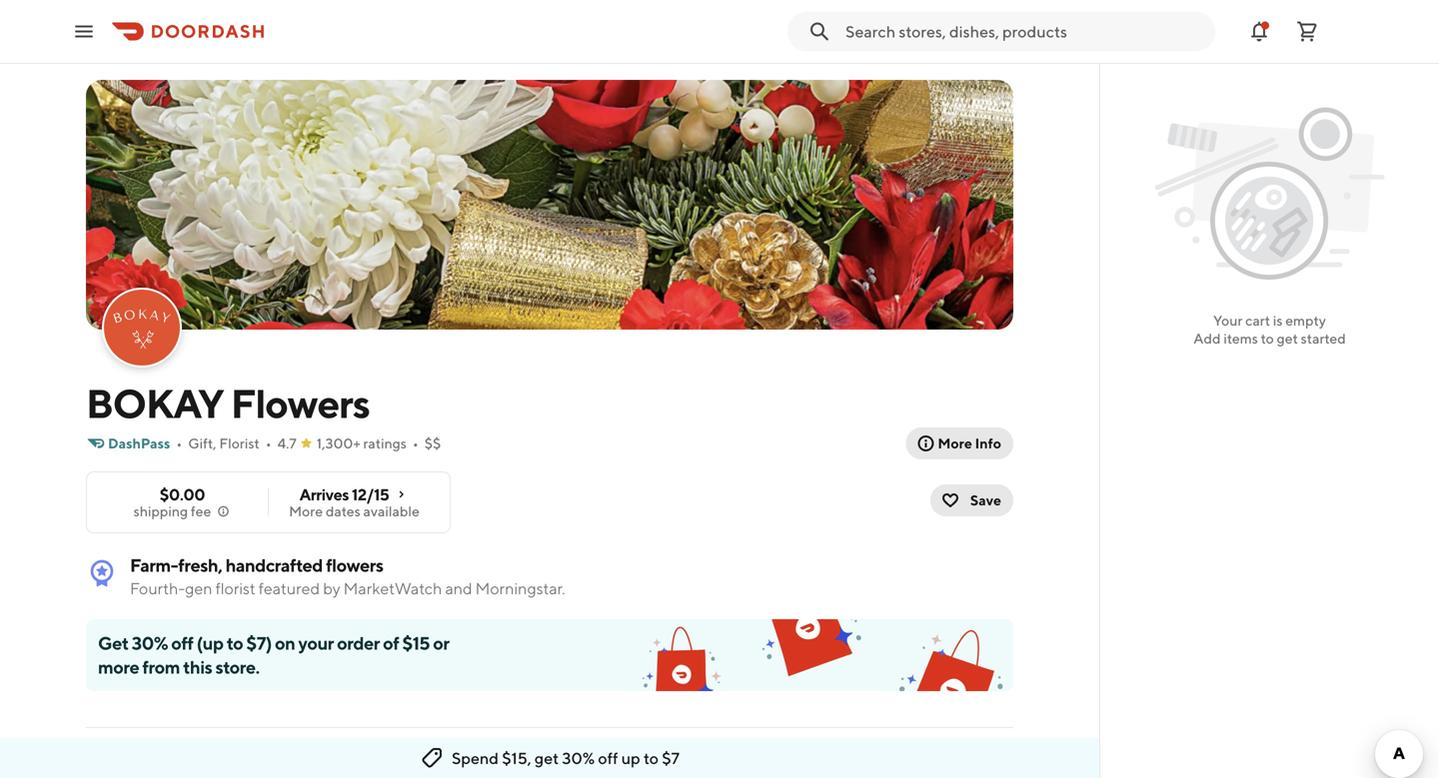 Task type: describe. For each thing, give the bounding box(es) containing it.
$$
[[425, 435, 441, 452]]

featured
[[259, 579, 320, 598]]

save
[[971, 492, 1002, 509]]

is
[[1273, 312, 1283, 329]]

empty
[[1286, 312, 1327, 329]]

shipping fee
[[134, 503, 211, 520]]

3 • from the left
[[413, 435, 419, 452]]

shipping
[[134, 503, 188, 520]]

your cart is empty add items to get started
[[1194, 312, 1346, 347]]

0 items, open order cart image
[[1296, 19, 1320, 43]]

more for more dates available
[[289, 503, 323, 520]]

more info
[[938, 435, 1002, 452]]

farm-
[[130, 555, 178, 576]]

$15,
[[502, 749, 532, 768]]

available
[[363, 503, 420, 520]]

cart
[[1246, 312, 1271, 329]]

30% inside get 30% off (up to $7) on your order of $15 or more from this store.
[[132, 633, 168, 654]]

and
[[445, 579, 472, 598]]

1 vertical spatial off
[[598, 749, 618, 768]]

save button
[[931, 485, 1014, 517]]

off inside get 30% off (up to $7) on your order of $15 or more from this store.
[[171, 633, 193, 654]]

bokay
[[86, 380, 224, 427]]

more for more info
[[938, 435, 972, 452]]

morningstar.
[[476, 579, 565, 598]]

ratings
[[363, 435, 407, 452]]

to for spend
[[644, 749, 659, 768]]

bokay flowers
[[86, 380, 370, 427]]

dates
[[326, 503, 361, 520]]

your
[[1214, 312, 1243, 329]]

spend $15, get 30% off up to $7
[[452, 749, 680, 768]]

spend
[[452, 749, 499, 768]]

florist
[[219, 435, 260, 452]]

1,300+
[[317, 435, 361, 452]]

$0.00
[[160, 485, 205, 504]]

more
[[98, 657, 139, 678]]

from
[[142, 657, 180, 678]]

2 • from the left
[[266, 435, 272, 452]]

on
[[275, 633, 295, 654]]

flowers
[[326, 555, 383, 576]]



Task type: locate. For each thing, give the bounding box(es) containing it.
$7)
[[246, 633, 272, 654]]

more left dates
[[289, 503, 323, 520]]

1 vertical spatial get
[[535, 749, 559, 768]]

0 vertical spatial more
[[938, 435, 972, 452]]

to left $7
[[644, 749, 659, 768]]

to up the store.
[[227, 633, 243, 654]]

30%
[[132, 633, 168, 654], [562, 749, 595, 768]]

to for your
[[1261, 330, 1274, 347]]

up
[[622, 749, 641, 768]]

0 vertical spatial off
[[171, 633, 193, 654]]

dashpass •
[[108, 435, 182, 452]]

0 vertical spatial 30%
[[132, 633, 168, 654]]

gift, florist
[[188, 435, 260, 452]]

fresh,
[[178, 555, 222, 576]]

4.7
[[278, 435, 297, 452]]

0 vertical spatial to
[[1261, 330, 1274, 347]]

•
[[176, 435, 182, 452], [266, 435, 272, 452], [413, 435, 419, 452]]

marketwatch
[[344, 579, 442, 598]]

1 vertical spatial 30%
[[562, 749, 595, 768]]

get inside your cart is empty add items to get started
[[1277, 330, 1298, 347]]

more inside "button"
[[938, 435, 972, 452]]

arrives
[[300, 485, 349, 504]]

Store search: begin typing to search for stores available on DoorDash text field
[[846, 20, 1204, 42]]

12/15
[[352, 485, 389, 504]]

get 30% off (up to $7) on your order of $15 or more from this store.
[[98, 633, 449, 678]]

add
[[1194, 330, 1221, 347]]

1 • from the left
[[176, 435, 182, 452]]

more left info
[[938, 435, 972, 452]]

0 horizontal spatial get
[[535, 749, 559, 768]]

0 horizontal spatial •
[[176, 435, 182, 452]]

1 horizontal spatial get
[[1277, 330, 1298, 347]]

by
[[323, 579, 341, 598]]

farm-fresh, handcrafted flowers fourth-gen florist featured by marketwatch and morningstar.
[[130, 555, 565, 598]]

items
[[1224, 330, 1258, 347]]

off
[[171, 633, 193, 654], [598, 749, 618, 768]]

flowers
[[231, 380, 370, 427]]

to inside your cart is empty add items to get started
[[1261, 330, 1274, 347]]

$7
[[662, 749, 680, 768]]

1 horizontal spatial off
[[598, 749, 618, 768]]

to down cart
[[1261, 330, 1274, 347]]

to
[[1261, 330, 1274, 347], [227, 633, 243, 654], [644, 749, 659, 768]]

more dates available
[[289, 503, 420, 520]]

or
[[433, 633, 449, 654]]

get
[[98, 633, 129, 654]]

• left 4.7
[[266, 435, 272, 452]]

0 horizontal spatial more
[[289, 503, 323, 520]]

get right $15,
[[535, 749, 559, 768]]

arrives 12/15
[[300, 485, 389, 504]]

started
[[1301, 330, 1346, 347]]

1,300+ ratings •
[[317, 435, 419, 452]]

off left (up at the left bottom of page
[[171, 633, 193, 654]]

2 vertical spatial to
[[644, 749, 659, 768]]

1 horizontal spatial to
[[644, 749, 659, 768]]

get down "is"
[[1277, 330, 1298, 347]]

1 horizontal spatial 30%
[[562, 749, 595, 768]]

more info button
[[906, 428, 1014, 460]]

0 horizontal spatial to
[[227, 633, 243, 654]]

0 horizontal spatial off
[[171, 633, 193, 654]]

off left up at the bottom left of page
[[598, 749, 618, 768]]

this
[[183, 657, 212, 678]]

• left $$
[[413, 435, 419, 452]]

0 vertical spatial get
[[1277, 330, 1298, 347]]

gift,
[[188, 435, 216, 452]]

florist
[[216, 579, 256, 598]]

gen
[[185, 579, 212, 598]]

• left gift,
[[176, 435, 182, 452]]

1 vertical spatial to
[[227, 633, 243, 654]]

1 vertical spatial more
[[289, 503, 323, 520]]

1 horizontal spatial •
[[266, 435, 272, 452]]

notification bell image
[[1248, 19, 1272, 43]]

30% up from
[[132, 633, 168, 654]]

get
[[1277, 330, 1298, 347], [535, 749, 559, 768]]

2 horizontal spatial to
[[1261, 330, 1274, 347]]

2 horizontal spatial •
[[413, 435, 419, 452]]

fourth-
[[130, 579, 185, 598]]

fee
[[191, 503, 211, 520]]

handcrafted
[[225, 555, 323, 576]]

info
[[975, 435, 1002, 452]]

more dates available image
[[393, 487, 409, 503]]

to inside get 30% off (up to $7) on your order of $15 or more from this store.
[[227, 633, 243, 654]]

1 horizontal spatial more
[[938, 435, 972, 452]]

dashpass
[[108, 435, 170, 452]]

(up
[[197, 633, 223, 654]]

store.
[[215, 657, 260, 678]]

bokay flowers image
[[86, 80, 1014, 330], [104, 290, 180, 366]]

of
[[383, 633, 399, 654]]

order
[[337, 633, 380, 654]]

open menu image
[[72, 19, 96, 43]]

$15
[[402, 633, 430, 654]]

30% left up at the bottom left of page
[[562, 749, 595, 768]]

0 horizontal spatial 30%
[[132, 633, 168, 654]]

your
[[298, 633, 334, 654]]

more
[[938, 435, 972, 452], [289, 503, 323, 520]]



Task type: vqa. For each thing, say whether or not it's contained in the screenshot.
Your Cart Is Empty Add Items To Get Started
yes



